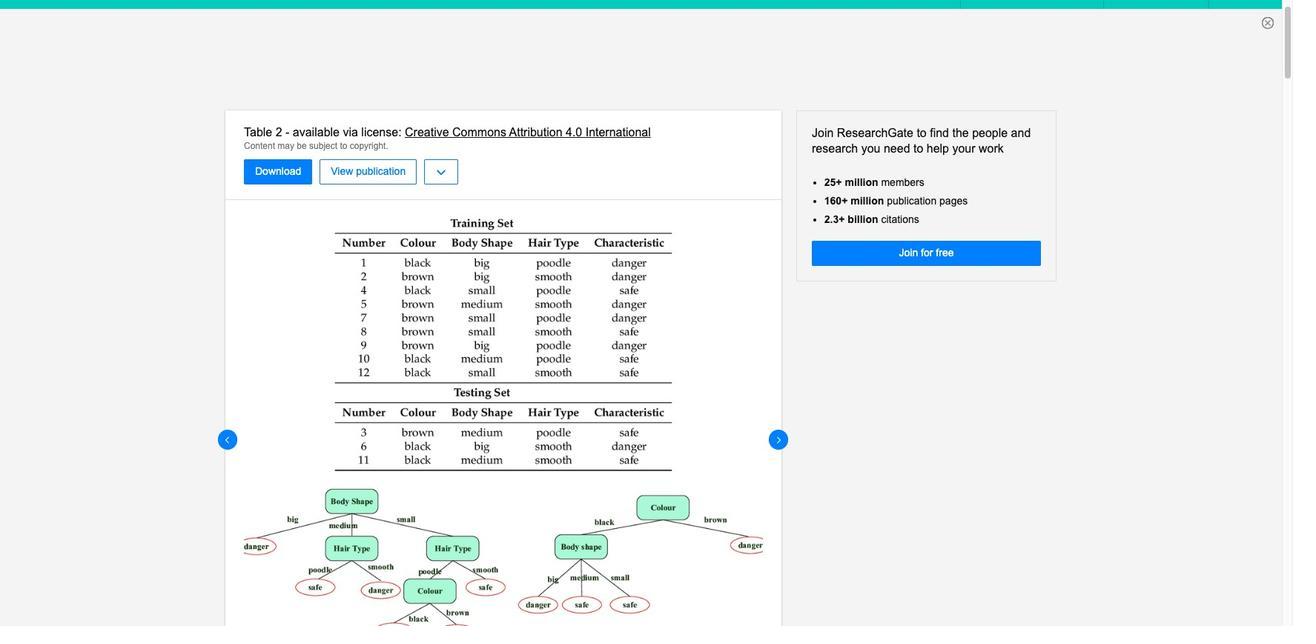 Task type: locate. For each thing, give the bounding box(es) containing it.
4.0
[[566, 126, 582, 139]]

million up billion at top
[[851, 195, 884, 207]]

0 vertical spatial million
[[845, 176, 879, 188]]

license:
[[361, 126, 402, 139]]

1 vertical spatial join
[[899, 247, 919, 259]]

and
[[1012, 127, 1031, 139]]

experimental dataset based on family dogs' characteristic. image
[[244, 219, 763, 627]]

the
[[953, 127, 969, 139]]

join
[[812, 127, 834, 139], [899, 247, 919, 259]]

publication down copyright.
[[356, 166, 406, 178]]

1 vertical spatial publication
[[887, 195, 937, 207]]

main content containing table 2
[[0, 111, 1283, 627]]

table
[[244, 126, 272, 139]]

copyright.
[[350, 141, 389, 151]]

your
[[953, 142, 976, 155]]

25+ million members 160+ million publication pages 2.3+ billion citations
[[825, 176, 968, 225]]

publication
[[356, 166, 406, 178], [887, 195, 937, 207]]

help
[[927, 142, 950, 155]]

pages
[[940, 195, 968, 207]]

main content
[[0, 111, 1283, 627]]

download link
[[244, 160, 312, 185]]

view publication link
[[320, 160, 417, 185]]

download
[[255, 166, 301, 178]]

join for join for free
[[899, 247, 919, 259]]

0 horizontal spatial publication
[[356, 166, 406, 178]]

may
[[278, 141, 295, 151]]

join for join researchgate to find the people and research you need to help your work
[[812, 127, 834, 139]]

1 horizontal spatial join
[[899, 247, 919, 259]]

available
[[293, 126, 340, 139]]

million
[[845, 176, 879, 188], [851, 195, 884, 207]]

to
[[917, 127, 927, 139], [340, 141, 347, 151], [914, 142, 924, 155]]

25+
[[825, 176, 842, 188]]

be
[[297, 141, 307, 151]]

to left find
[[917, 127, 927, 139]]

publication down members
[[887, 195, 937, 207]]

0 horizontal spatial join
[[812, 127, 834, 139]]

join inside the join for free link
[[899, 247, 919, 259]]

2
[[276, 126, 282, 139]]

to left help
[[914, 142, 924, 155]]

to down via
[[340, 141, 347, 151]]

0 vertical spatial join
[[812, 127, 834, 139]]

free
[[936, 247, 954, 259]]

join left for
[[899, 247, 919, 259]]

publication inside the view publication link
[[356, 166, 406, 178]]

join inside join researchgate to find the people and research you need to help your work
[[812, 127, 834, 139]]

to inside table 2 - available via license: creative commons attribution 4.0 international content may be subject to copyright.
[[340, 141, 347, 151]]

find
[[930, 127, 950, 139]]

0 vertical spatial publication
[[356, 166, 406, 178]]

1 horizontal spatial publication
[[887, 195, 937, 207]]

million right 25+
[[845, 176, 879, 188]]

join up the research
[[812, 127, 834, 139]]

billion
[[848, 214, 879, 225]]

research
[[812, 142, 858, 155]]



Task type: vqa. For each thing, say whether or not it's contained in the screenshot.
navigation
no



Task type: describe. For each thing, give the bounding box(es) containing it.
publication inside 25+ million members 160+ million publication pages 2.3+ billion citations
[[887, 195, 937, 207]]

need
[[884, 142, 911, 155]]

people
[[973, 127, 1008, 139]]

view publication
[[331, 166, 406, 178]]

1 vertical spatial million
[[851, 195, 884, 207]]

attribution
[[509, 126, 563, 139]]

join researchgate to find the people and research you need to help your work
[[812, 127, 1031, 155]]

citations
[[882, 214, 920, 225]]

international
[[586, 126, 651, 139]]

table 2 - available via license: creative commons attribution 4.0 international content may be subject to copyright.
[[244, 126, 651, 151]]

subject
[[309, 141, 338, 151]]

join for free
[[899, 247, 954, 259]]

commons
[[453, 126, 507, 139]]

160+
[[825, 195, 848, 207]]

members
[[882, 176, 925, 188]]

-
[[286, 126, 290, 139]]

creative
[[405, 126, 449, 139]]

work
[[979, 142, 1004, 155]]

view
[[331, 166, 353, 178]]

content
[[244, 141, 275, 151]]

via
[[343, 126, 358, 139]]

2.3+
[[825, 214, 845, 225]]

you
[[862, 142, 881, 155]]

researchgate
[[837, 127, 914, 139]]

join for free link
[[812, 241, 1041, 266]]

creative commons attribution 4.0 international link
[[405, 126, 651, 139]]

for
[[921, 247, 934, 259]]



